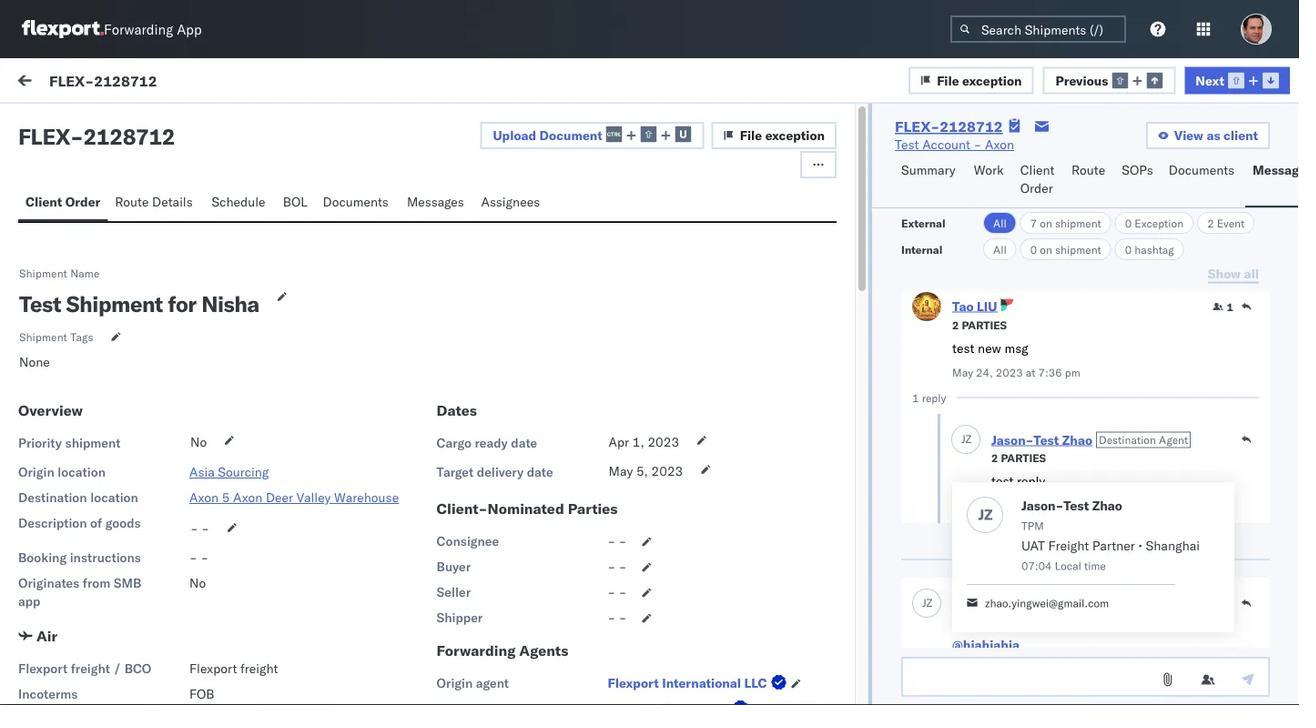 Task type: locate. For each thing, give the bounding box(es) containing it.
tao liu
[[953, 298, 998, 314]]

client right 'work' button
[[1021, 162, 1055, 178]]

parties down liu at the right of page
[[962, 318, 1007, 332]]

1 vertical spatial on
[[1040, 243, 1053, 256]]

1 horizontal spatial client order button
[[1013, 154, 1065, 208]]

07:04
[[1022, 560, 1052, 573]]

0 horizontal spatial axon
[[189, 490, 219, 506]]

2 all from the top
[[994, 243, 1007, 256]]

file up 'flex-2128712' "link"
[[937, 72, 959, 88]]

summary
[[902, 162, 956, 178]]

1 vertical spatial external
[[902, 216, 946, 230]]

1 vertical spatial pm
[[1104, 499, 1120, 512]]

order
[[1021, 180, 1053, 196], [65, 194, 100, 210]]

1 vertical spatial location
[[90, 490, 138, 506]]

1 all from the top
[[994, 216, 1007, 230]]

order down flex - 2128712
[[65, 194, 100, 210]]

2 all button from the top
[[984, 239, 1017, 260]]

on right 7
[[1040, 216, 1053, 230]]

zhao inside jason-test zhao tpm uat freight partner • shanghai 07:04 local time
[[1092, 498, 1123, 514]]

2 vertical spatial may
[[992, 499, 1013, 512]]

origin left agent
[[437, 676, 473, 692]]

1 horizontal spatial freight
[[240, 661, 278, 677]]

2 (0) from the left
[[170, 116, 194, 132]]

all up liu at the right of page
[[994, 243, 1007, 256]]

2 parties button for new
[[953, 316, 1007, 332]]

0 vertical spatial flex-
[[49, 71, 94, 89]]

sops button
[[1115, 154, 1162, 208]]

2 vertical spatial jason-
[[953, 595, 995, 611]]

1 vertical spatial date
[[527, 464, 553, 480]]

shipment up origin location
[[65, 435, 121, 451]]

24, up tpm
[[1015, 499, 1032, 512]]

2 horizontal spatial flexport
[[608, 676, 659, 692]]

0 vertical spatial work
[[52, 70, 99, 95]]

external down my work
[[29, 116, 81, 132]]

0 vertical spatial documents
[[1169, 162, 1235, 178]]

1 vertical spatial destination
[[18, 490, 87, 506]]

client down account
[[919, 158, 949, 172]]

2 up test reply may 24, 2023 at 7:36 pm in the right of the page
[[992, 451, 999, 465]]

j z
[[962, 433, 972, 446], [978, 506, 993, 524], [922, 596, 933, 610]]

1 horizontal spatial external
[[902, 216, 946, 230]]

forwarding left app
[[104, 20, 173, 38]]

0 horizontal spatial client order
[[25, 194, 100, 210]]

flexport left international
[[608, 676, 659, 692]]

delivery
[[477, 464, 524, 480]]

on
[[1040, 216, 1053, 230], [1040, 243, 1053, 256]]

external
[[29, 116, 81, 132], [902, 216, 946, 230]]

(0) inside button
[[84, 116, 108, 132]]

fob
[[189, 687, 214, 703]]

client order for right client order button
[[1021, 162, 1055, 196]]

0 vertical spatial no
[[190, 434, 207, 450]]

file exception up item/shipment on the top
[[740, 127, 825, 143]]

documents for documents button to the left
[[323, 194, 389, 210]]

2 on from the top
[[1040, 243, 1053, 256]]

axon right the "5" on the left bottom of the page
[[233, 490, 263, 506]]

2 vertical spatial 2 parties
[[953, 615, 1007, 629]]

0 vertical spatial j z
[[962, 433, 972, 446]]

messages
[[407, 194, 464, 210]]

1 for 1
[[1227, 300, 1234, 314]]

client order down flex
[[25, 194, 100, 210]]

all for 0
[[994, 243, 1007, 256]]

(0) inside button
[[170, 116, 194, 132]]

related
[[682, 158, 720, 172]]

z for test
[[966, 433, 972, 446]]

forwarding inside "link"
[[104, 20, 173, 38]]

1 vertical spatial internal
[[902, 243, 943, 256]]

documents button right bol
[[316, 186, 400, 221]]

None text field
[[902, 657, 1270, 698]]

reply inside test reply may 24, 2023 at 7:36 pm
[[1017, 474, 1046, 489]]

forwarding for forwarding agents
[[437, 642, 516, 660]]

2 freight from the left
[[240, 661, 278, 677]]

name
[[70, 266, 100, 280]]

parties up test reply may 24, 2023 at 7:36 pm in the right of the page
[[1001, 451, 1046, 465]]

flex-2128712
[[49, 71, 157, 89], [895, 117, 1003, 136]]

jason-test zhao button
[[992, 432, 1093, 448], [953, 595, 1054, 611]]

1 horizontal spatial z
[[966, 433, 972, 446]]

no
[[190, 434, 207, 450], [189, 576, 206, 591]]

flexport freight / bco
[[18, 661, 151, 677]]

origin for origin agent
[[437, 676, 473, 692]]

7:36 inside test new msg may 24, 2023 at 7:36 pm
[[1039, 366, 1062, 379]]

1 vertical spatial file exception
[[740, 127, 825, 143]]

2023 right 1,
[[648, 434, 679, 450]]

•
[[1139, 538, 1143, 554]]

parties for new
[[962, 318, 1007, 332]]

0 horizontal spatial work
[[52, 70, 99, 95]]

file up related work item/shipment
[[740, 127, 762, 143]]

msg
[[1005, 341, 1029, 357]]

uat
[[1022, 538, 1045, 554]]

j for tpm
[[978, 506, 984, 524]]

jason-test zhao button up @hiahiahia
[[953, 595, 1054, 611]]

0 horizontal spatial origin
[[18, 464, 54, 480]]

0 horizontal spatial may
[[609, 464, 633, 479]]

j
[[962, 433, 966, 446], [978, 506, 984, 524], [922, 596, 926, 610]]

0 horizontal spatial flex-
[[49, 71, 94, 89]]

0 vertical spatial jason-
[[992, 432, 1034, 448]]

external down summary button
[[902, 216, 946, 230]]

(0) down import work button
[[170, 116, 194, 132]]

file
[[937, 72, 959, 88], [740, 127, 762, 143]]

1 vertical spatial at
[[1065, 499, 1075, 512]]

0 left exception
[[1125, 216, 1132, 230]]

sourcing
[[218, 464, 269, 480]]

ready
[[475, 435, 508, 451]]

international
[[662, 676, 741, 692]]

client
[[919, 158, 949, 172], [1021, 162, 1055, 178], [25, 194, 62, 210]]

0 horizontal spatial external
[[29, 116, 81, 132]]

flex-2128712 down forwarding app "link"
[[49, 71, 157, 89]]

0 vertical spatial destination
[[1099, 433, 1156, 447]]

agents
[[519, 642, 569, 660]]

24, inside test reply may 24, 2023 at 7:36 pm
[[1015, 499, 1032, 512]]

0 horizontal spatial z
[[926, 596, 933, 610]]

all button up liu at the right of page
[[984, 239, 1017, 260]]

agent
[[476, 676, 509, 692]]

test new msg may 24, 2023 at 7:36 pm
[[953, 341, 1081, 379]]

axon 5 axon deer valley warehouse link
[[189, 490, 399, 506]]

2 parties down tao liu button
[[953, 318, 1007, 332]]

- - for seller
[[608, 585, 627, 601]]

24, down new
[[976, 366, 993, 379]]

0 left hashtag
[[1125, 243, 1132, 256]]

2 parties button up the @hiahiahia button on the bottom right of page
[[953, 613, 1007, 629]]

all for 7
[[994, 216, 1007, 230]]

test account - axon link
[[895, 136, 1015, 154]]

flexport. image
[[22, 20, 104, 38]]

jason- inside jason-test zhao tpm uat freight partner • shanghai 07:04 local time
[[1022, 498, 1064, 514]]

1 horizontal spatial at
[[1065, 499, 1075, 512]]

jason-test zhao tpm uat freight partner • shanghai 07:04 local time
[[1022, 498, 1200, 573]]

0 horizontal spatial file exception
[[740, 127, 825, 143]]

file exception
[[937, 72, 1022, 88], [740, 127, 825, 143]]

exception up item/shipment on the top
[[766, 127, 825, 143]]

file exception up 'flex-2128712' "link"
[[937, 72, 1022, 88]]

z for tpm
[[984, 506, 993, 524]]

zhao down 07:04
[[1023, 595, 1054, 611]]

1 horizontal spatial work
[[723, 158, 747, 172]]

resize handle column header
[[888, 152, 910, 180], [1125, 152, 1147, 180], [1267, 152, 1289, 180]]

client down flex
[[25, 194, 62, 210]]

2 parties up the @hiahiahia button on the bottom right of page
[[953, 615, 1007, 629]]

0 vertical spatial 2 parties
[[953, 318, 1007, 332]]

booking instructions
[[18, 550, 141, 566]]

1 horizontal spatial 24,
[[1015, 499, 1032, 512]]

on for 7
[[1040, 216, 1053, 230]]

jason-test zhao destination agent
[[992, 432, 1189, 448], [953, 595, 1149, 611]]

test inside test new msg may 24, 2023 at 7:36 pm
[[953, 341, 975, 357]]

flexport for flexport international llc
[[608, 676, 659, 692]]

2128712
[[94, 71, 157, 89], [940, 117, 1003, 136], [83, 123, 175, 150]]

shanghai
[[1146, 538, 1200, 554]]

parties
[[962, 318, 1007, 332], [1001, 451, 1046, 465], [962, 615, 1007, 629]]

0 horizontal spatial resize handle column header
[[888, 152, 910, 180]]

1 vertical spatial reply
[[1017, 474, 1046, 489]]

parties up the @hiahiahia button on the bottom right of page
[[962, 615, 1007, 629]]

document
[[540, 127, 603, 143]]

flexport international llc
[[608, 676, 767, 692]]

at up freight
[[1065, 499, 1075, 512]]

1 vertical spatial jason-
[[1022, 498, 1064, 514]]

work right import
[[177, 75, 207, 91]]

shipment up none
[[19, 330, 67, 344]]

flex-2128712 link
[[895, 117, 1003, 136]]

asia sourcing
[[189, 464, 269, 480]]

zhao up test reply may 24, 2023 at 7:36 pm in the right of the page
[[1063, 432, 1093, 448]]

0 vertical spatial internal
[[122, 116, 167, 132]]

2128712 down import
[[83, 123, 175, 150]]

origin location
[[18, 464, 106, 480]]

2 horizontal spatial j z
[[978, 506, 993, 524]]

booking
[[18, 550, 67, 566]]

route left details
[[115, 194, 149, 210]]

deer
[[266, 490, 293, 506]]

0 horizontal spatial route
[[115, 194, 149, 210]]

0 vertical spatial all button
[[984, 212, 1017, 234]]

2023 right 8,
[[1089, 553, 1116, 567]]

(0) right flex
[[84, 116, 108, 132]]

axon left the "5" on the left bottom of the page
[[189, 490, 219, 506]]

0 horizontal spatial order
[[65, 194, 100, 210]]

1 horizontal spatial test
[[992, 474, 1014, 489]]

0 vertical spatial 24,
[[976, 366, 993, 379]]

1 vertical spatial route
[[115, 194, 149, 210]]

1 horizontal spatial client order
[[1021, 162, 1055, 196]]

forwarding for forwarding app
[[104, 20, 173, 38]]

resize handle column header for client
[[1125, 152, 1147, 180]]

work button
[[967, 154, 1013, 208]]

freight for flexport freight / bco
[[71, 661, 110, 677]]

2 parties button up test reply may 24, 2023 at 7:36 pm in the right of the page
[[992, 449, 1046, 465]]

tao liu button
[[953, 298, 998, 314]]

all left 7
[[994, 216, 1007, 230]]

external (0) button
[[22, 107, 115, 143]]

@hiahiahia button
[[953, 637, 1020, 653]]

internal (0)
[[122, 116, 194, 132]]

2023 up tpm
[[1035, 499, 1062, 512]]

origin down priority
[[18, 464, 54, 480]]

test inside test reply may 24, 2023 at 7:36 pm
[[992, 474, 1014, 489]]

flex-2128712 up account
[[895, 117, 1003, 136]]

shipment down 7 on shipment
[[1055, 243, 1102, 256]]

view
[[1175, 127, 1204, 143]]

resize handle column header for actions
[[1267, 152, 1289, 180]]

1 horizontal spatial may
[[953, 366, 973, 379]]

0 vertical spatial jason-test zhao destination agent
[[992, 432, 1189, 448]]

2 parties for new
[[953, 318, 1007, 332]]

client-nominated parties
[[437, 500, 618, 518]]

0 vertical spatial route
[[1072, 162, 1106, 178]]

2 parties for reply
[[992, 451, 1046, 465]]

0 horizontal spatial agent
[[1120, 596, 1149, 610]]

test inside jason-test zhao tpm uat freight partner • shanghai 07:04 local time
[[1064, 498, 1089, 514]]

1 freight from the left
[[71, 661, 110, 677]]

1 button
[[1213, 300, 1234, 314]]

1 horizontal spatial (0)
[[170, 116, 194, 132]]

0 down 7
[[1031, 243, 1037, 256]]

flex- right my
[[49, 71, 94, 89]]

1 horizontal spatial agent
[[1159, 433, 1189, 447]]

3 resize handle column header from the left
[[1267, 152, 1289, 180]]

1 vertical spatial all button
[[984, 239, 1017, 260]]

0 horizontal spatial (0)
[[84, 116, 108, 132]]

agent for top jason-test zhao button
[[1159, 433, 1189, 447]]

exception up 'flex-2128712' "link"
[[963, 72, 1022, 88]]

pm inside test reply may 24, 2023 at 7:36 pm
[[1104, 499, 1120, 512]]

jason- for the bottom jason-test zhao button
[[953, 595, 995, 611]]

1 all button from the top
[[984, 212, 1017, 234]]

1 horizontal spatial 7:36
[[1078, 499, 1102, 512]]

no right smb at the bottom left of the page
[[189, 576, 206, 591]]

2 resize handle column header from the left
[[1125, 152, 1147, 180]]

1 (0) from the left
[[84, 116, 108, 132]]

0 horizontal spatial j z
[[922, 596, 933, 610]]

destination up description
[[18, 490, 87, 506]]

2 parties button down tao liu button
[[953, 316, 1007, 332]]

0 vertical spatial date
[[511, 435, 537, 451]]

freight for flexport freight
[[240, 661, 278, 677]]

route left sops
[[1072, 162, 1106, 178]]

instructions
[[70, 550, 141, 566]]

- - for buyer
[[608, 559, 627, 575]]

file exception button
[[909, 67, 1034, 94], [909, 67, 1034, 94], [712, 122, 837, 149], [712, 122, 837, 149]]

date up client-nominated parties
[[527, 464, 553, 480]]

2023 right 5,
[[652, 464, 683, 479]]

may inside test reply may 24, 2023 at 7:36 pm
[[992, 499, 1013, 512]]

location up destination location
[[58, 464, 106, 480]]

assignees button
[[474, 186, 551, 221]]

forwarding up origin agent at the left bottom of page
[[437, 642, 516, 660]]

j for test
[[962, 433, 966, 446]]

destination down time
[[1060, 596, 1117, 610]]

shipment left name
[[19, 266, 67, 280]]

1 vertical spatial documents
[[323, 194, 389, 210]]

freight
[[1049, 538, 1089, 554]]

route for route details
[[115, 194, 149, 210]]

1 horizontal spatial j
[[962, 433, 966, 446]]

date right ready
[[511, 435, 537, 451]]

my work
[[18, 70, 99, 95]]

jason- up the @hiahiahia button on the bottom right of page
[[953, 595, 995, 611]]

1 horizontal spatial documents
[[1169, 162, 1235, 178]]

1 vertical spatial file
[[740, 127, 762, 143]]

shipment down name
[[66, 291, 163, 318]]

test up freight
[[1064, 498, 1089, 514]]

import
[[135, 75, 173, 91]]

no up asia
[[190, 434, 207, 450]]

1 vertical spatial all
[[994, 243, 1007, 256]]

0 vertical spatial all
[[994, 216, 1007, 230]]

internal down import
[[122, 116, 167, 132]]

1 vertical spatial flex-
[[895, 117, 940, 136]]

None checkbox
[[29, 156, 47, 174]]

1 horizontal spatial file
[[937, 72, 959, 88]]

- -
[[190, 521, 209, 537], [608, 534, 627, 550], [189, 550, 209, 566], [608, 559, 627, 575], [608, 585, 627, 601], [608, 610, 627, 626]]

2 parties button
[[953, 316, 1007, 332], [992, 449, 1046, 465], [953, 613, 1007, 629]]

0 horizontal spatial freight
[[71, 661, 110, 677]]

all button for 7
[[984, 212, 1017, 234]]

0 horizontal spatial documents
[[323, 194, 389, 210]]

location up goods
[[90, 490, 138, 506]]

zhao up partner
[[1092, 498, 1123, 514]]

test up @hiahiahia
[[995, 595, 1020, 611]]

1 horizontal spatial j z
[[962, 433, 972, 446]]

on down 7 on shipment
[[1040, 243, 1053, 256]]

2 vertical spatial shipment
[[19, 330, 67, 344]]

destination up test reply may 24, 2023 at 7:36 pm in the right of the page
[[1099, 433, 1156, 447]]

jason-test zhao destination agent down 07:04
[[953, 595, 1149, 611]]

jason-test zhao destination agent up test reply may 24, 2023 at 7:36 pm in the right of the page
[[992, 432, 1189, 448]]

1 vertical spatial zhao
[[1092, 498, 1123, 514]]

flexport up fob
[[189, 661, 237, 677]]

flexport international llc link
[[608, 675, 791, 693]]

- - for shipper
[[608, 610, 627, 626]]

previous
[[1056, 72, 1109, 88]]

test for new
[[953, 341, 975, 357]]

jason-test zhao button up test reply may 24, 2023 at 7:36 pm in the right of the page
[[992, 432, 1093, 448]]

client order up 7
[[1021, 162, 1055, 196]]

2 horizontal spatial axon
[[985, 137, 1015, 153]]

agent
[[1159, 433, 1189, 447], [1120, 596, 1149, 610]]

internal down summary button
[[902, 243, 943, 256]]

1 vertical spatial work
[[974, 162, 1004, 178]]

may
[[953, 366, 973, 379], [609, 464, 633, 479], [992, 499, 1013, 512]]

1 horizontal spatial flex-
[[895, 117, 940, 136]]

1
[[1227, 300, 1234, 314], [913, 391, 919, 405]]

documents for right documents button
[[1169, 162, 1235, 178]]

Search Shipments (/) text field
[[951, 15, 1126, 43]]

jason-test zhao destination agent for top jason-test zhao button
[[992, 432, 1189, 448]]

shipment
[[1055, 216, 1102, 230], [1055, 243, 1102, 256], [65, 435, 121, 451]]

- - for description of goods
[[190, 521, 209, 537]]

details
[[152, 194, 193, 210]]

1 on from the top
[[1040, 216, 1053, 230]]

external inside button
[[29, 116, 81, 132]]

axon up 'work' button
[[985, 137, 1015, 153]]

(0) for internal (0)
[[170, 116, 194, 132]]

2 vertical spatial j
[[922, 596, 926, 610]]

1 inside '1' button
[[1227, 300, 1234, 314]]

route for route
[[1072, 162, 1106, 178]]

1 resize handle column header from the left
[[888, 152, 910, 180]]

apr
[[609, 434, 629, 450]]

0 vertical spatial work
[[177, 75, 207, 91]]

0 horizontal spatial file
[[740, 127, 762, 143]]

test up the summary
[[895, 137, 919, 153]]

upload
[[493, 127, 536, 143]]

destination
[[1099, 433, 1156, 447], [18, 490, 87, 506], [1060, 596, 1117, 610]]

0 vertical spatial location
[[58, 464, 106, 480]]

documents down view as client button
[[1169, 162, 1235, 178]]

1 horizontal spatial exception
[[963, 72, 1022, 88]]

1 horizontal spatial flexport
[[189, 661, 237, 677]]

0 vertical spatial reply
[[922, 391, 947, 405]]

documents right bol button
[[323, 194, 389, 210]]

1 horizontal spatial work
[[974, 162, 1004, 178]]

shipment tags
[[19, 330, 93, 344]]

2023 down the msg
[[996, 366, 1023, 379]]

flexport up incoterms at the bottom left of the page
[[18, 661, 68, 677]]

flex- up account
[[895, 117, 940, 136]]

0 vertical spatial file exception
[[937, 72, 1022, 88]]

jason- up test reply may 24, 2023 at 7:36 pm in the right of the page
[[992, 432, 1034, 448]]

0 horizontal spatial client
[[25, 194, 62, 210]]

summary button
[[894, 154, 967, 208]]

1 vertical spatial 2 parties
[[992, 451, 1046, 465]]

target delivery date
[[437, 464, 553, 480]]

tpm
[[1022, 520, 1044, 533]]

1 vertical spatial j
[[978, 506, 984, 524]]

2 parties up test reply may 24, 2023 at 7:36 pm in the right of the page
[[992, 451, 1046, 465]]

jason- up tpm
[[1022, 498, 1064, 514]]

liu
[[977, 298, 998, 314]]

upload document
[[493, 127, 603, 143]]

1 vertical spatial agent
[[1120, 596, 1149, 610]]

0 horizontal spatial 7:36
[[1039, 366, 1062, 379]]

jason- for top jason-test zhao button
[[992, 432, 1034, 448]]

order for right client order button
[[1021, 180, 1053, 196]]

2 vertical spatial z
[[926, 596, 933, 610]]

all button
[[984, 212, 1017, 234], [984, 239, 1017, 260]]

work right related
[[723, 158, 747, 172]]

1 horizontal spatial forwarding
[[437, 642, 516, 660]]

bol
[[283, 194, 308, 210]]

0 horizontal spatial reply
[[922, 391, 947, 405]]

internal inside button
[[122, 116, 167, 132]]



Task type: describe. For each thing, give the bounding box(es) containing it.
1 horizontal spatial axon
[[233, 490, 263, 506]]

buyer
[[437, 559, 471, 575]]

7:36 inside test reply may 24, 2023 at 7:36 pm
[[1078, 499, 1102, 512]]

0 horizontal spatial documents button
[[316, 186, 400, 221]]

1 horizontal spatial documents button
[[1162, 154, 1246, 208]]

parties for reply
[[1001, 451, 1046, 465]]

priority
[[18, 435, 62, 451]]

internal for internal (0)
[[122, 116, 167, 132]]

1 horizontal spatial flex-2128712
[[895, 117, 1003, 136]]

forwarding agents
[[437, 642, 569, 660]]

partner
[[1093, 538, 1135, 554]]

0 horizontal spatial client order button
[[18, 186, 108, 221]]

location for origin location
[[58, 464, 106, 480]]

5,
[[636, 464, 648, 479]]

valley
[[297, 490, 331, 506]]

asia
[[189, 464, 215, 480]]

all button for 0
[[984, 239, 1017, 260]]

description
[[18, 515, 87, 531]]

originates
[[18, 576, 80, 591]]

shipment for 7 on shipment
[[1055, 216, 1102, 230]]

app
[[18, 594, 40, 610]]

zhao.yingwei@gmail.com
[[985, 597, 1109, 611]]

item/shipment
[[750, 158, 824, 172]]

import work button
[[128, 58, 214, 107]]

0 for 0 exception
[[1125, 216, 1132, 230]]

from
[[83, 576, 110, 591]]

nominated
[[488, 500, 564, 518]]

warehouse
[[334, 490, 399, 506]]

7
[[1031, 216, 1037, 230]]

0 for 0 on shipment
[[1031, 243, 1037, 256]]

order for left client order button
[[65, 194, 100, 210]]

external for external
[[902, 216, 946, 230]]

0 vertical spatial jason-test zhao button
[[992, 432, 1093, 448]]

/
[[113, 661, 121, 677]]

bco
[[125, 661, 151, 677]]

axon 5 axon deer valley warehouse
[[189, 490, 399, 506]]

j z for tpm
[[978, 506, 993, 524]]

internal for internal
[[902, 243, 943, 256]]

2 parties button for reply
[[992, 449, 1046, 465]]

flex - 2128712
[[18, 123, 175, 150]]

2 vertical spatial shipment
[[65, 435, 121, 451]]

0 exception
[[1125, 216, 1184, 230]]

message
[[1253, 162, 1299, 178]]

1 horizontal spatial file exception
[[937, 72, 1022, 88]]

2128712 up test account - axon at the top of the page
[[940, 117, 1003, 136]]

2023 inside test new msg may 24, 2023 at 7:36 pm
[[996, 366, 1023, 379]]

jason-test zhao destination agent for the bottom jason-test zhao button
[[953, 595, 1149, 611]]

local
[[1055, 560, 1082, 573]]

origin for origin location
[[18, 464, 54, 480]]

flexport for flexport freight
[[189, 661, 237, 677]]

1 vertical spatial exception
[[766, 127, 825, 143]]

shipment for none
[[19, 330, 67, 344]]

0 vertical spatial flex-2128712
[[49, 71, 157, 89]]

1 vertical spatial no
[[189, 576, 206, 591]]

1 horizontal spatial client
[[919, 158, 949, 172]]

agent for the bottom jason-test zhao button
[[1120, 596, 1149, 610]]

@hiahiahia
[[953, 637, 1020, 653]]

zhao for the bottom jason-test zhao button
[[1023, 595, 1054, 611]]

test down shipment name
[[19, 291, 61, 318]]

24, inside test new msg may 24, 2023 at 7:36 pm
[[976, 366, 993, 379]]

external for external (0)
[[29, 116, 81, 132]]

apr 1, 2023
[[609, 434, 679, 450]]

jun 8, 2023
[[1056, 553, 1116, 567]]

shipment for test shipment for nisha
[[19, 266, 67, 280]]

2 down tao
[[953, 318, 959, 332]]

time
[[1085, 560, 1106, 573]]

2 vertical spatial destination
[[1060, 596, 1117, 610]]

test for reply
[[992, 474, 1014, 489]]

date for target delivery date
[[527, 464, 553, 480]]

j z for test
[[962, 433, 972, 446]]

resize handle column header for related work item/shipment
[[888, 152, 910, 180]]

0 horizontal spatial work
[[177, 75, 207, 91]]

cargo
[[437, 435, 472, 451]]

work for my
[[52, 70, 99, 95]]

origin agent
[[437, 676, 509, 692]]

seller
[[437, 585, 471, 601]]

flexport freight
[[189, 661, 278, 677]]

flexport for flexport freight / bco
[[18, 661, 68, 677]]

2023 for apr 1, 2023
[[648, 434, 679, 450]]

1 vertical spatial shipment
[[66, 291, 163, 318]]

route details
[[115, 194, 193, 210]]

2023 for jun 8, 2023
[[1089, 553, 1116, 567]]

2 vertical spatial parties
[[962, 615, 1007, 629]]

at inside test new msg may 24, 2023 at 7:36 pm
[[1026, 366, 1036, 379]]

(0) for external (0)
[[84, 116, 108, 132]]

incoterms
[[18, 687, 78, 703]]

- - for consignee
[[608, 534, 627, 550]]

tao
[[953, 298, 974, 314]]

zhao for top jason-test zhao button
[[1063, 432, 1093, 448]]

next button
[[1185, 67, 1290, 94]]

0 hashtag
[[1125, 243, 1174, 256]]

test up test reply may 24, 2023 at 7:36 pm in the right of the page
[[1034, 432, 1059, 448]]

on for 0
[[1040, 243, 1053, 256]]

may inside test new msg may 24, 2023 at 7:36 pm
[[953, 366, 973, 379]]

2 event
[[1208, 216, 1245, 230]]

work for related
[[723, 158, 747, 172]]

target
[[437, 464, 474, 480]]

llc
[[745, 676, 767, 692]]

1 for 1 reply
[[913, 391, 919, 405]]

shipment name
[[19, 266, 100, 280]]

date for cargo ready date
[[511, 435, 537, 451]]

parties
[[568, 500, 618, 518]]

bol button
[[276, 186, 316, 221]]

shipment for 0 on shipment
[[1055, 243, 1102, 256]]

1 vertical spatial jason-test zhao button
[[953, 595, 1054, 611]]

external (0)
[[29, 116, 108, 132]]

originates from smb app
[[18, 576, 142, 610]]

test shipment for nisha
[[19, 291, 259, 318]]

location for destination location
[[90, 490, 138, 506]]

for
[[168, 291, 196, 318]]

asia sourcing link
[[189, 464, 269, 480]]

reply for test
[[1017, 474, 1046, 489]]

sops
[[1122, 162, 1154, 178]]

description of goods
[[18, 515, 141, 531]]

0 for 0 hashtag
[[1125, 243, 1132, 256]]

shipper
[[437, 610, 483, 626]]

import work
[[135, 75, 207, 91]]

destination location
[[18, 490, 138, 506]]

upload document button
[[480, 122, 705, 149]]

forwarding app link
[[22, 20, 202, 38]]

app
[[177, 20, 202, 38]]

2 vertical spatial 2 parties button
[[953, 613, 1007, 629]]

1,
[[633, 434, 645, 450]]

2 left the "event"
[[1208, 216, 1214, 230]]

2023 for may 5, 2023
[[652, 464, 683, 479]]

event
[[1217, 216, 1245, 230]]

overview
[[18, 402, 83, 420]]

none
[[19, 354, 50, 370]]

nisha
[[201, 291, 259, 318]]

reply for 1
[[922, 391, 947, 405]]

message button
[[1246, 154, 1299, 208]]

view as client button
[[1146, 122, 1270, 149]]

cargo ready date
[[437, 435, 537, 451]]

smb
[[114, 576, 142, 591]]

schedule button
[[204, 186, 276, 221]]

client order for left client order button
[[25, 194, 100, 210]]

at inside test reply may 24, 2023 at 7:36 pm
[[1065, 499, 1075, 512]]

0 horizontal spatial j
[[922, 596, 926, 610]]

0 vertical spatial file
[[937, 72, 959, 88]]

forwarding app
[[104, 20, 202, 38]]

dates
[[437, 402, 477, 420]]

2 up the @hiahiahia button on the bottom right of page
[[953, 615, 959, 629]]

8,
[[1076, 553, 1086, 567]]

my
[[18, 70, 47, 95]]

pm inside test new msg may 24, 2023 at 7:36 pm
[[1065, 366, 1081, 379]]

2 horizontal spatial client
[[1021, 162, 1055, 178]]

2023 inside test reply may 24, 2023 at 7:36 pm
[[1035, 499, 1062, 512]]

consignee
[[437, 534, 499, 550]]

2128712 down forwarding app "link"
[[94, 71, 157, 89]]



Task type: vqa. For each thing, say whether or not it's contained in the screenshot.
Jan
no



